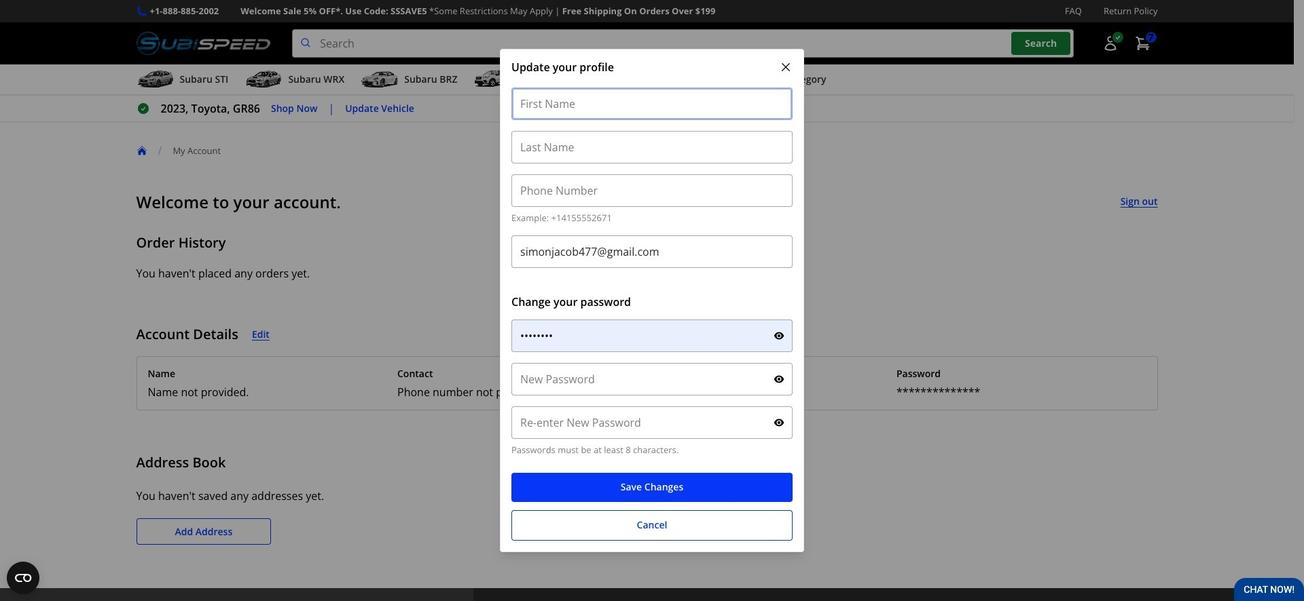 Task type: vqa. For each thing, say whether or not it's contained in the screenshot.
topmost Toggle password visibility icon
yes



Task type: locate. For each thing, give the bounding box(es) containing it.
1 toggle password visibility image from the top
[[774, 374, 785, 385]]

toggle password visibility image for re-enter new password password field
[[774, 418, 785, 429]]

1 vertical spatial toggle password visibility image
[[774, 418, 785, 429]]

Email Address text field
[[511, 236, 793, 268]]

Current Password password field
[[511, 320, 793, 353]]

Phone field
[[511, 175, 793, 207]]

Re-enter New Password password field
[[511, 407, 793, 440]]

toggle password visibility image
[[774, 374, 785, 385], [774, 418, 785, 429]]

close popup image
[[779, 61, 793, 74]]

First name text field
[[511, 88, 793, 120]]

New Password password field
[[511, 364, 793, 396]]

0 vertical spatial toggle password visibility image
[[774, 374, 785, 385]]

2 toggle password visibility image from the top
[[774, 418, 785, 429]]



Task type: describe. For each thing, give the bounding box(es) containing it.
open widget image
[[7, 562, 39, 595]]

toggle password visibility image for new password "password field"
[[774, 374, 785, 385]]

Last Name text field
[[511, 131, 793, 164]]

toggle password visibility image
[[774, 331, 785, 342]]

search input field
[[292, 29, 1074, 58]]



